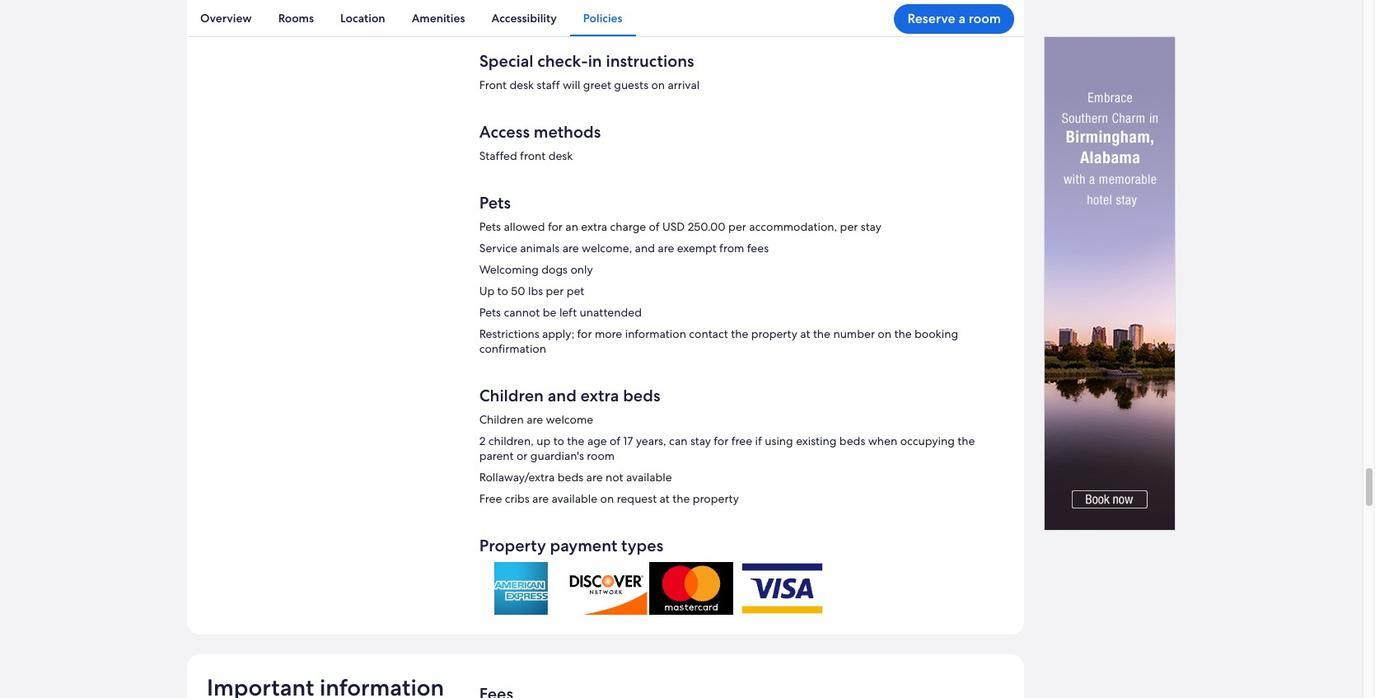 Task type: locate. For each thing, give the bounding box(es) containing it.
0 vertical spatial at
[[800, 326, 810, 341]]

contact
[[689, 326, 728, 341]]

at inside children and extra beds children are welcome 2 children, up to the age of 17 years, can stay for free if using existing beds when occupying the parent or guardian's room rollaway/extra beds are not available free cribs are available on request at the property
[[660, 491, 670, 506]]

1 vertical spatial room
[[587, 448, 615, 463]]

at left number
[[800, 326, 810, 341]]

0 horizontal spatial and
[[548, 384, 577, 406]]

0 horizontal spatial at
[[660, 491, 670, 506]]

location
[[340, 11, 385, 26]]

or
[[517, 448, 528, 463]]

1 vertical spatial pets
[[479, 219, 501, 234]]

0 vertical spatial room
[[969, 9, 1001, 27]]

to inside pets pets allowed for an extra charge of usd 250.00 per accommodation, per stay service animals are welcome, and are exempt from fees welcoming dogs only up to 50 lbs per pet pets cannot be left unattended restrictions apply; for more information contact the property at the number on the booking confirmation
[[497, 283, 508, 298]]

and
[[635, 240, 655, 255], [548, 384, 577, 406]]

1 horizontal spatial on
[[651, 77, 665, 92]]

available down guardian's
[[552, 491, 598, 506]]

1 horizontal spatial for
[[577, 326, 592, 341]]

0 vertical spatial in
[[568, 6, 577, 21]]

desk
[[510, 77, 534, 92], [549, 148, 573, 163]]

information
[[625, 326, 686, 341]]

beds left when
[[840, 433, 866, 448]]

of left usd
[[649, 219, 660, 234]]

accessibility link
[[478, 0, 570, 36]]

check- for minimum
[[532, 6, 568, 21]]

in inside special check-in instructions front desk staff will greet guests on arrival
[[588, 50, 602, 71]]

pets
[[479, 192, 511, 213], [479, 219, 501, 234], [479, 305, 501, 319]]

arrival
[[668, 77, 700, 92]]

in up the greet
[[588, 50, 602, 71]]

stay right can
[[690, 433, 711, 448]]

overview link
[[187, 0, 265, 36]]

0 vertical spatial available
[[626, 469, 672, 484]]

0 horizontal spatial property
[[693, 491, 739, 506]]

0 horizontal spatial desk
[[510, 77, 534, 92]]

0 horizontal spatial of
[[610, 433, 621, 448]]

beds
[[623, 384, 661, 406], [840, 433, 866, 448], [558, 469, 584, 484]]

overview
[[200, 11, 252, 26]]

confirmation
[[479, 341, 546, 356]]

0 vertical spatial property
[[751, 326, 798, 341]]

0 vertical spatial children
[[479, 384, 544, 406]]

of inside pets pets allowed for an extra charge of usd 250.00 per accommodation, per stay service animals are welcome, and are exempt from fees welcoming dogs only up to 50 lbs per pet pets cannot be left unattended restrictions apply; for more information contact the property at the number on the booking confirmation
[[649, 219, 660, 234]]

available
[[626, 469, 672, 484], [552, 491, 598, 506]]

up
[[537, 433, 551, 448]]

of left 17
[[610, 433, 621, 448]]

reserve a room button
[[895, 4, 1014, 33]]

stay right the accommodation,
[[861, 219, 882, 234]]

1 vertical spatial extra
[[581, 384, 619, 406]]

available up "request"
[[626, 469, 672, 484]]

the right "request"
[[673, 491, 690, 506]]

1 vertical spatial children
[[479, 412, 524, 426]]

0 horizontal spatial on
[[600, 491, 614, 506]]

per up the from on the right top
[[729, 219, 746, 234]]

1 vertical spatial check-
[[537, 50, 588, 71]]

pets up "service"
[[479, 219, 501, 234]]

2 horizontal spatial on
[[878, 326, 892, 341]]

desk down the methods
[[549, 148, 573, 163]]

0 horizontal spatial stay
[[690, 433, 711, 448]]

apply;
[[542, 326, 575, 341]]

2 vertical spatial pets
[[479, 305, 501, 319]]

extra right an
[[581, 219, 607, 234]]

50
[[511, 283, 525, 298]]

in left age:
[[568, 6, 577, 21]]

for left the more
[[577, 326, 592, 341]]

stay inside children and extra beds children are welcome 2 children, up to the age of 17 years, can stay for free if using existing beds when occupying the parent or guardian's room rollaway/extra beds are not available free cribs are available on request at the property
[[690, 433, 711, 448]]

visa image
[[735, 562, 830, 614]]

parent
[[479, 448, 514, 463]]

occupying
[[900, 433, 955, 448]]

0 vertical spatial on
[[651, 77, 665, 92]]

of
[[649, 219, 660, 234], [610, 433, 621, 448]]

allowed
[[504, 219, 545, 234]]

0 horizontal spatial in
[[568, 6, 577, 21]]

on inside special check-in instructions front desk staff will greet guests on arrival
[[651, 77, 665, 92]]

0 horizontal spatial per
[[546, 283, 564, 298]]

and down charge
[[635, 240, 655, 255]]

desk left the staff
[[510, 77, 534, 92]]

the right the occupying
[[958, 433, 975, 448]]

are
[[563, 240, 579, 255], [658, 240, 674, 255], [527, 412, 543, 426], [586, 469, 603, 484], [532, 491, 549, 506]]

2 pets from the top
[[479, 219, 501, 234]]

2 children from the top
[[479, 412, 524, 426]]

access methods staffed front desk
[[479, 121, 601, 163]]

to left 50
[[497, 283, 508, 298]]

the right contact at the top of page
[[731, 326, 749, 341]]

1 children from the top
[[479, 384, 544, 406]]

1 vertical spatial in
[[588, 50, 602, 71]]

check- up will
[[537, 50, 588, 71]]

0 vertical spatial to
[[497, 283, 508, 298]]

1 vertical spatial and
[[548, 384, 577, 406]]

and up welcome on the bottom of the page
[[548, 384, 577, 406]]

check- for special
[[537, 50, 588, 71]]

on down instructions
[[651, 77, 665, 92]]

0 vertical spatial and
[[635, 240, 655, 255]]

2 vertical spatial for
[[714, 433, 729, 448]]

pets up allowed at left top
[[479, 192, 511, 213]]

0 horizontal spatial to
[[497, 283, 508, 298]]

to right up
[[554, 433, 564, 448]]

if
[[755, 433, 762, 448]]

0 vertical spatial of
[[649, 219, 660, 234]]

check- left age:
[[532, 6, 568, 21]]

1 horizontal spatial beds
[[623, 384, 661, 406]]

on right number
[[878, 326, 892, 341]]

0 vertical spatial stay
[[861, 219, 882, 234]]

1 horizontal spatial to
[[554, 433, 564, 448]]

1 horizontal spatial room
[[969, 9, 1001, 27]]

at inside pets pets allowed for an extra charge of usd 250.00 per accommodation, per stay service animals are welcome, and are exempt from fees welcoming dogs only up to 50 lbs per pet pets cannot be left unattended restrictions apply; for more information contact the property at the number on the booking confirmation
[[800, 326, 810, 341]]

1 horizontal spatial property
[[751, 326, 798, 341]]

for left free
[[714, 433, 729, 448]]

0 vertical spatial desk
[[510, 77, 534, 92]]

more
[[595, 326, 622, 341]]

21
[[606, 6, 616, 21]]

0 vertical spatial check-
[[532, 6, 568, 21]]

pets pets allowed for an extra charge of usd 250.00 per accommodation, per stay service animals are welcome, and are exempt from fees welcoming dogs only up to 50 lbs per pet pets cannot be left unattended restrictions apply; for more information contact the property at the number on the booking confirmation
[[479, 192, 958, 356]]

1 horizontal spatial stay
[[861, 219, 882, 234]]

stay
[[861, 219, 882, 234], [690, 433, 711, 448]]

room inside children and extra beds children are welcome 2 children, up to the age of 17 years, can stay for free if using existing beds when occupying the parent or guardian's room rollaway/extra beds are not available free cribs are available on request at the property
[[587, 448, 615, 463]]

property inside children and extra beds children are welcome 2 children, up to the age of 17 years, can stay for free if using existing beds when occupying the parent or guardian's room rollaway/extra beds are not available free cribs are available on request at the property
[[693, 491, 739, 506]]

per
[[729, 219, 746, 234], [840, 219, 858, 234], [546, 283, 564, 298]]

1 horizontal spatial in
[[588, 50, 602, 71]]

check- inside special check-in instructions front desk staff will greet guests on arrival
[[537, 50, 588, 71]]

fees
[[747, 240, 769, 255]]

extra up welcome on the bottom of the page
[[581, 384, 619, 406]]

for
[[548, 219, 563, 234], [577, 326, 592, 341], [714, 433, 729, 448]]

amenities
[[412, 11, 465, 26]]

0 horizontal spatial available
[[552, 491, 598, 506]]

property for beds
[[693, 491, 739, 506]]

rooms link
[[265, 0, 327, 36]]

2 horizontal spatial for
[[714, 433, 729, 448]]

children and extra beds children are welcome 2 children, up to the age of 17 years, can stay for free if using existing beds when occupying the parent or guardian's room rollaway/extra beds are not available free cribs are available on request at the property
[[479, 384, 975, 506]]

the
[[731, 326, 749, 341], [813, 326, 831, 341], [894, 326, 912, 341], [567, 433, 585, 448], [958, 433, 975, 448], [673, 491, 690, 506]]

beds up years,
[[623, 384, 661, 406]]

children
[[479, 384, 544, 406], [479, 412, 524, 426]]

guardian's
[[531, 448, 584, 463]]

only
[[571, 262, 593, 276]]

left
[[559, 305, 577, 319]]

check-
[[532, 6, 568, 21], [537, 50, 588, 71]]

1 horizontal spatial and
[[635, 240, 655, 255]]

desk inside access methods staffed front desk
[[549, 148, 573, 163]]

are down an
[[563, 240, 579, 255]]

property for for
[[751, 326, 798, 341]]

policies link
[[570, 0, 636, 36]]

stay inside pets pets allowed for an extra charge of usd 250.00 per accommodation, per stay service animals are welcome, and are exempt from fees welcoming dogs only up to 50 lbs per pet pets cannot be left unattended restrictions apply; for more information contact the property at the number on the booking confirmation
[[861, 219, 882, 234]]

usd
[[663, 219, 685, 234]]

on
[[651, 77, 665, 92], [878, 326, 892, 341], [600, 491, 614, 506]]

in for age:
[[568, 6, 577, 21]]

property down free
[[693, 491, 739, 506]]

2 vertical spatial on
[[600, 491, 614, 506]]

2 horizontal spatial per
[[840, 219, 858, 234]]

charge
[[610, 219, 646, 234]]

1 horizontal spatial available
[[626, 469, 672, 484]]

list
[[187, 0, 1024, 36]]

for left an
[[548, 219, 563, 234]]

0 vertical spatial beds
[[623, 384, 661, 406]]

1 horizontal spatial of
[[649, 219, 660, 234]]

booking
[[915, 326, 958, 341]]

lbs
[[528, 283, 543, 298]]

property
[[751, 326, 798, 341], [693, 491, 739, 506]]

1 vertical spatial on
[[878, 326, 892, 341]]

to
[[497, 283, 508, 298], [554, 433, 564, 448]]

at right "request"
[[660, 491, 670, 506]]

room up not
[[587, 448, 615, 463]]

up
[[479, 283, 495, 298]]

1 vertical spatial of
[[610, 433, 621, 448]]

0 vertical spatial pets
[[479, 192, 511, 213]]

staff
[[537, 77, 560, 92]]

years,
[[636, 433, 666, 448]]

mastercard image
[[650, 562, 733, 614]]

1 vertical spatial beds
[[840, 433, 866, 448]]

welcome
[[546, 412, 593, 426]]

1 vertical spatial for
[[577, 326, 592, 341]]

1 vertical spatial at
[[660, 491, 670, 506]]

free
[[479, 491, 502, 506]]

are down usd
[[658, 240, 674, 255]]

room inside button
[[969, 9, 1001, 27]]

beds down guardian's
[[558, 469, 584, 484]]

in
[[568, 6, 577, 21], [588, 50, 602, 71]]

1 vertical spatial property
[[693, 491, 739, 506]]

0 horizontal spatial room
[[587, 448, 615, 463]]

property right contact at the top of page
[[751, 326, 798, 341]]

1 horizontal spatial desk
[[549, 148, 573, 163]]

when
[[868, 433, 898, 448]]

per right the accommodation,
[[840, 219, 858, 234]]

at
[[800, 326, 810, 341], [660, 491, 670, 506]]

2 vertical spatial beds
[[558, 469, 584, 484]]

be
[[543, 305, 557, 319]]

exempt
[[677, 240, 717, 255]]

dogs
[[542, 262, 568, 276]]

special
[[479, 50, 534, 71]]

0 vertical spatial extra
[[581, 219, 607, 234]]

room
[[969, 9, 1001, 27], [587, 448, 615, 463]]

the left 'age'
[[567, 433, 585, 448]]

property inside pets pets allowed for an extra charge of usd 250.00 per accommodation, per stay service animals are welcome, and are exempt from fees welcoming dogs only up to 50 lbs per pet pets cannot be left unattended restrictions apply; for more information contact the property at the number on the booking confirmation
[[751, 326, 798, 341]]

on inside children and extra beds children are welcome 2 children, up to the age of 17 years, can stay for free if using existing beds when occupying the parent or guardian's room rollaway/extra beds are not available free cribs are available on request at the property
[[600, 491, 614, 506]]

on down not
[[600, 491, 614, 506]]

front
[[520, 148, 546, 163]]

an
[[566, 219, 578, 234]]

per right lbs
[[546, 283, 564, 298]]

0 horizontal spatial beds
[[558, 469, 584, 484]]

2 horizontal spatial beds
[[840, 433, 866, 448]]

1 horizontal spatial at
[[800, 326, 810, 341]]

1 vertical spatial stay
[[690, 433, 711, 448]]

1 vertical spatial to
[[554, 433, 564, 448]]

pets down up
[[479, 305, 501, 319]]

1 vertical spatial desk
[[549, 148, 573, 163]]

room right a
[[969, 9, 1001, 27]]

for inside children and extra beds children are welcome 2 children, up to the age of 17 years, can stay for free if using existing beds when occupying the parent or guardian's room rollaway/extra beds are not available free cribs are available on request at the property
[[714, 433, 729, 448]]

list containing overview
[[187, 0, 1024, 36]]

on inside pets pets allowed for an extra charge of usd 250.00 per accommodation, per stay service animals are welcome, and are exempt from fees welcoming dogs only up to 50 lbs per pet pets cannot be left unattended restrictions apply; for more information contact the property at the number on the booking confirmation
[[878, 326, 892, 341]]

0 horizontal spatial for
[[548, 219, 563, 234]]



Task type: describe. For each thing, give the bounding box(es) containing it.
0 vertical spatial for
[[548, 219, 563, 234]]

policies
[[583, 11, 623, 26]]

free
[[732, 433, 753, 448]]

accommodation,
[[749, 219, 837, 234]]

property
[[479, 534, 546, 556]]

accessibility
[[492, 11, 557, 26]]

staffed
[[479, 148, 517, 163]]

special check-in instructions front desk staff will greet guests on arrival
[[479, 50, 700, 92]]

from
[[720, 240, 745, 255]]

rollaway/extra
[[479, 469, 555, 484]]

american express image
[[479, 562, 563, 614]]

desk inside special check-in instructions front desk staff will greet guests on arrival
[[510, 77, 534, 92]]

1 horizontal spatial per
[[729, 219, 746, 234]]

rooms
[[278, 11, 314, 26]]

minimum
[[479, 6, 530, 21]]

reserve
[[908, 9, 956, 27]]

and inside pets pets allowed for an extra charge of usd 250.00 per accommodation, per stay service animals are welcome, and are exempt from fees welcoming dogs only up to 50 lbs per pet pets cannot be left unattended restrictions apply; for more information contact the property at the number on the booking confirmation
[[635, 240, 655, 255]]

location link
[[327, 0, 399, 36]]

pet
[[567, 283, 584, 298]]

unattended
[[580, 305, 642, 319]]

front
[[479, 77, 507, 92]]

in for instructions
[[588, 50, 602, 71]]

methods
[[534, 121, 601, 142]]

are up up
[[527, 412, 543, 426]]

reserve a room
[[908, 9, 1001, 27]]

restrictions
[[479, 326, 539, 341]]

access
[[479, 121, 530, 142]]

payment
[[550, 534, 618, 556]]

extra inside children and extra beds children are welcome 2 children, up to the age of 17 years, can stay for free if using existing beds when occupying the parent or guardian's room rollaway/extra beds are not available free cribs are available on request at the property
[[581, 384, 619, 406]]

service
[[479, 240, 517, 255]]

1 vertical spatial available
[[552, 491, 598, 506]]

a
[[959, 9, 966, 27]]

animals
[[520, 240, 560, 255]]

are left not
[[586, 469, 603, 484]]

children,
[[488, 433, 534, 448]]

to inside children and extra beds children are welcome 2 children, up to the age of 17 years, can stay for free if using existing beds when occupying the parent or guardian's room rollaway/extra beds are not available free cribs are available on request at the property
[[554, 433, 564, 448]]

will
[[563, 77, 581, 92]]

and inside children and extra beds children are welcome 2 children, up to the age of 17 years, can stay for free if using existing beds when occupying the parent or guardian's room rollaway/extra beds are not available free cribs are available on request at the property
[[548, 384, 577, 406]]

welcoming
[[479, 262, 539, 276]]

minimum check-in age: 21
[[479, 6, 616, 21]]

can
[[669, 433, 688, 448]]

cribs
[[505, 491, 530, 506]]

1 pets from the top
[[479, 192, 511, 213]]

extra inside pets pets allowed for an extra charge of usd 250.00 per accommodation, per stay service animals are welcome, and are exempt from fees welcoming dogs only up to 50 lbs per pet pets cannot be left unattended restrictions apply; for more information contact the property at the number on the booking confirmation
[[581, 219, 607, 234]]

welcome,
[[582, 240, 632, 255]]

the left booking
[[894, 326, 912, 341]]

250.00
[[688, 219, 726, 234]]

number
[[834, 326, 875, 341]]

instructions
[[606, 50, 694, 71]]

types
[[621, 534, 664, 556]]

17
[[623, 433, 633, 448]]

the left number
[[813, 326, 831, 341]]

age
[[587, 433, 607, 448]]

age:
[[580, 6, 603, 21]]

request
[[617, 491, 657, 506]]

amenities link
[[399, 0, 478, 36]]

not
[[606, 469, 623, 484]]

cannot
[[504, 305, 540, 319]]

of inside children and extra beds children are welcome 2 children, up to the age of 17 years, can stay for free if using existing beds when occupying the parent or guardian's room rollaway/extra beds are not available free cribs are available on request at the property
[[610, 433, 621, 448]]

discover image
[[564, 562, 648, 614]]

greet
[[583, 77, 611, 92]]

3 pets from the top
[[479, 305, 501, 319]]

existing
[[796, 433, 837, 448]]

are right cribs
[[532, 491, 549, 506]]

guests
[[614, 77, 649, 92]]

using
[[765, 433, 793, 448]]

property payment types
[[479, 534, 664, 556]]

2
[[479, 433, 486, 448]]



Task type: vqa. For each thing, say whether or not it's contained in the screenshot.
the Pets Pets allowed for an extra charge of USD 250.00 per accommodation, per stay Service animals are welcome, and are exempt from fees Welcoming dogs only Up to 50 lbs per pet Pets cannot be left unattended Restrictions apply; for more information contact the property at the number on the booking confirmation
yes



